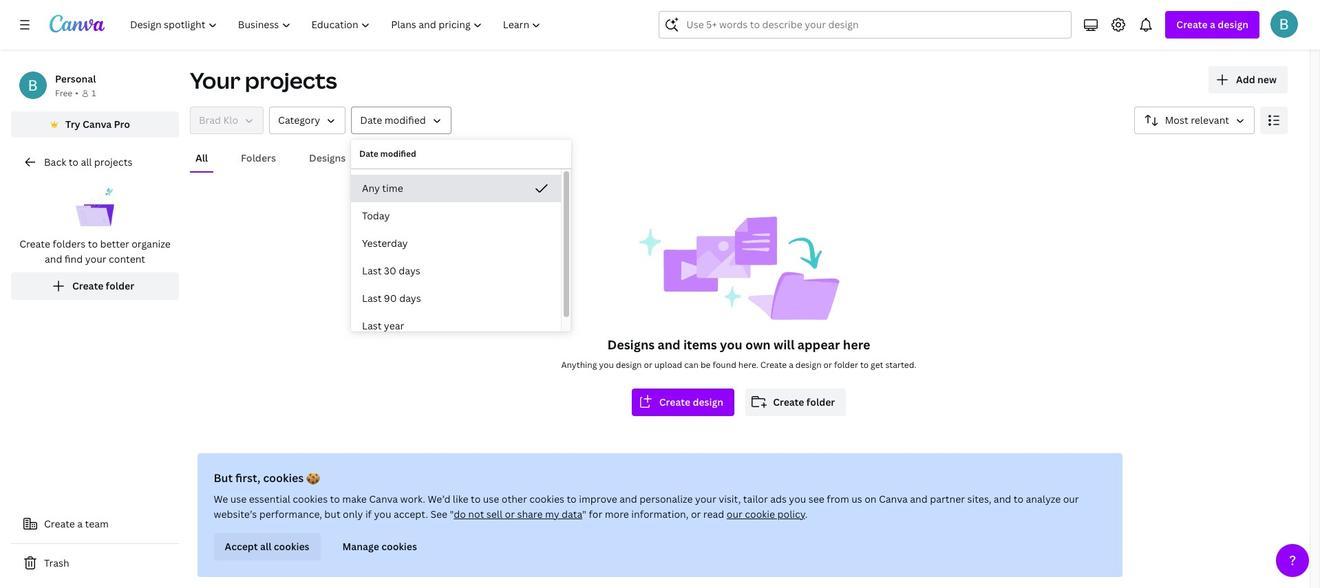 Task type: describe. For each thing, give the bounding box(es) containing it.
last 30 days option
[[351, 257, 561, 285]]

any time option
[[351, 175, 561, 202]]

see
[[809, 493, 825, 506]]

my
[[545, 508, 560, 521]]

cookies inside button
[[382, 540, 417, 553]]

a for team
[[77, 518, 83, 531]]

date modified inside date modified button
[[360, 114, 426, 127]]

back to all projects
[[44, 156, 132, 169]]

you right if
[[374, 508, 392, 521]]

anything
[[561, 359, 597, 371]]

personalize
[[640, 493, 693, 506]]

Date modified button
[[351, 107, 451, 134]]

like
[[453, 493, 469, 506]]

designs for designs
[[309, 151, 346, 164]]

other
[[502, 493, 527, 506]]

yesterday option
[[351, 230, 561, 257]]

your inside we use essential cookies to make canva work. we'd like to use other cookies to improve and personalize your visit, tailor ads you see from us on canva and partner sites, and to analyze our website's performance, but only if you accept. see "
[[695, 493, 717, 506]]

design down appear on the right of the page
[[795, 359, 822, 371]]

only
[[343, 508, 363, 521]]

last 90 days
[[362, 292, 421, 305]]

pro
[[114, 118, 130, 131]]

create inside dropdown button
[[1177, 18, 1208, 31]]

here.
[[738, 359, 758, 371]]

time
[[382, 182, 403, 195]]

manage cookies
[[343, 540, 417, 553]]

design left upload
[[616, 359, 642, 371]]

do
[[454, 508, 466, 521]]

any time button
[[351, 175, 561, 202]]

find
[[65, 253, 83, 266]]

add
[[1236, 73, 1255, 86]]

90
[[384, 292, 397, 305]]

try
[[65, 118, 80, 131]]

upload
[[654, 359, 682, 371]]

designs for designs and items you own will appear here anything you design or upload can be found here. create a design or folder to get started.
[[607, 337, 655, 353]]

improve
[[579, 493, 618, 506]]

and left partner
[[910, 493, 928, 506]]

cookies up essential
[[263, 471, 304, 486]]

folders button
[[235, 145, 282, 171]]

1 horizontal spatial canva
[[369, 493, 398, 506]]

back to all projects link
[[11, 149, 179, 176]]

new
[[1258, 73, 1277, 86]]

appear
[[798, 337, 840, 353]]

create a team
[[44, 518, 109, 531]]

last year option
[[351, 312, 561, 340]]

last year button
[[351, 312, 561, 340]]

accept
[[225, 540, 258, 553]]

relevant
[[1191, 114, 1229, 127]]

date inside date modified button
[[360, 114, 382, 127]]

today option
[[351, 202, 561, 230]]

to left "analyze"
[[1014, 493, 1024, 506]]

1 vertical spatial modified
[[380, 148, 416, 160]]

category
[[278, 114, 320, 127]]

will
[[774, 337, 795, 353]]

folder for bottom create folder button
[[807, 396, 835, 409]]

klo
[[223, 114, 238, 127]]

performance,
[[260, 508, 322, 521]]

you up policy
[[789, 493, 807, 506]]

modified inside date modified button
[[385, 114, 426, 127]]

to right like
[[471, 493, 481, 506]]

1
[[91, 87, 96, 99]]

on
[[865, 493, 877, 506]]

website's
[[214, 508, 257, 521]]

Search search field
[[686, 12, 1044, 38]]

found
[[713, 359, 736, 371]]

a inside designs and items you own will appear here anything you design or upload can be found here. create a design or folder to get started.
[[789, 359, 793, 371]]

folders
[[241, 151, 276, 164]]

1 vertical spatial date modified
[[359, 148, 416, 160]]

back
[[44, 156, 66, 169]]

0 vertical spatial create folder button
[[11, 273, 179, 300]]

to right the back
[[69, 156, 78, 169]]

to inside designs and items you own will appear here anything you design or upload can be found here. create a design or folder to get started.
[[860, 359, 869, 371]]

last 90 days option
[[351, 285, 561, 312]]

but
[[325, 508, 341, 521]]

trash
[[44, 557, 69, 570]]

manage
[[343, 540, 379, 553]]

be
[[701, 359, 711, 371]]

most relevant
[[1165, 114, 1229, 127]]

or left upload
[[644, 359, 652, 371]]

folders
[[53, 237, 86, 251]]

a for design
[[1210, 18, 1215, 31]]

all
[[195, 151, 208, 164]]

own
[[745, 337, 771, 353]]

partner
[[930, 493, 965, 506]]

try canva pro
[[65, 118, 130, 131]]

your projects
[[190, 65, 337, 95]]

today
[[362, 209, 390, 222]]

but
[[214, 471, 233, 486]]

yesterday button
[[351, 230, 561, 257]]

manage cookies button
[[332, 533, 428, 561]]

Owner button
[[190, 107, 264, 134]]

see
[[431, 508, 448, 521]]

we
[[214, 493, 228, 506]]

not
[[469, 508, 484, 521]]

you right anything
[[599, 359, 614, 371]]

last 30 days
[[362, 264, 420, 277]]

sell
[[487, 508, 503, 521]]

free •
[[55, 87, 78, 99]]

0 vertical spatial projects
[[245, 65, 337, 95]]

today button
[[351, 202, 561, 230]]

for
[[589, 508, 603, 521]]

create a design button
[[1166, 11, 1260, 39]]

canva inside 'button'
[[83, 118, 112, 131]]

your inside create folders to better organize and find your content
[[85, 253, 106, 266]]

items
[[683, 337, 717, 353]]

and right sites,
[[994, 493, 1012, 506]]

designs and items you own will appear here anything you design or upload can be found here. create a design or folder to get started.
[[561, 337, 917, 371]]

organize
[[132, 237, 171, 251]]

read
[[704, 508, 725, 521]]

create a team button
[[11, 511, 179, 538]]

accept all cookies
[[225, 540, 310, 553]]



Task type: vqa. For each thing, say whether or not it's contained in the screenshot.
1200
no



Task type: locate. For each thing, give the bounding box(es) containing it.
create design
[[659, 396, 723, 409]]

cookies
[[263, 471, 304, 486], [293, 493, 328, 506], [530, 493, 565, 506], [274, 540, 310, 553], [382, 540, 417, 553]]

1 horizontal spatial all
[[261, 540, 272, 553]]

last left year
[[362, 319, 382, 332]]

designs down category button
[[309, 151, 346, 164]]

to inside create folders to better organize and find your content
[[88, 237, 98, 251]]

date modified
[[360, 114, 426, 127], [359, 148, 416, 160]]

0 horizontal spatial projects
[[94, 156, 132, 169]]

but first, cookies 🍪 dialog
[[198, 454, 1123, 577]]

designs button
[[304, 145, 351, 171]]

add new button
[[1209, 66, 1288, 94]]

and inside designs and items you own will appear here anything you design or upload can be found here. create a design or folder to get started.
[[658, 337, 680, 353]]

0 vertical spatial last
[[362, 264, 382, 277]]

2 use from the left
[[483, 493, 500, 506]]

and up upload
[[658, 337, 680, 353]]

your
[[85, 253, 106, 266], [695, 493, 717, 506]]

0 vertical spatial create folder
[[72, 279, 134, 293]]

date modified up images
[[360, 114, 426, 127]]

do not sell or share my data link
[[454, 508, 583, 521]]

analyze
[[1026, 493, 1061, 506]]

more
[[605, 508, 629, 521]]

0 vertical spatial date modified
[[360, 114, 426, 127]]

create folder for create folder button to the top
[[72, 279, 134, 293]]

use up website's
[[231, 493, 247, 506]]

content
[[109, 253, 145, 266]]

or left the read
[[691, 508, 701, 521]]

1 vertical spatial create folder button
[[746, 389, 846, 416]]

most
[[1165, 114, 1188, 127]]

use up sell
[[483, 493, 500, 506]]

folder inside designs and items you own will appear here anything you design or upload can be found here. create a design or folder to get started.
[[834, 359, 858, 371]]

create folder for bottom create folder button
[[773, 396, 835, 409]]

accept all cookies button
[[214, 533, 321, 561]]

images
[[379, 151, 412, 164]]

projects down the pro
[[94, 156, 132, 169]]

1 horizontal spatial our
[[1063, 493, 1079, 506]]

folder down here
[[834, 359, 858, 371]]

from
[[827, 493, 850, 506]]

1 horizontal spatial a
[[789, 359, 793, 371]]

and left find
[[45, 253, 62, 266]]

create
[[1177, 18, 1208, 31], [19, 237, 50, 251], [72, 279, 103, 293], [760, 359, 787, 371], [659, 396, 690, 409], [773, 396, 804, 409], [44, 518, 75, 531]]

last left 90 on the left
[[362, 292, 382, 305]]

but first, cookies 🍪
[[214, 471, 320, 486]]

0 horizontal spatial a
[[77, 518, 83, 531]]

last year
[[362, 319, 404, 332]]

a inside dropdown button
[[1210, 18, 1215, 31]]

all inside back to all projects link
[[81, 156, 92, 169]]

2 last from the top
[[362, 292, 382, 305]]

to up data at the left of page
[[567, 493, 577, 506]]

and up do not sell or share my data " for more information, or read our cookie policy .
[[620, 493, 637, 506]]

0 horizontal spatial "
[[450, 508, 454, 521]]

0 horizontal spatial designs
[[309, 151, 346, 164]]

days for last 30 days
[[399, 264, 420, 277]]

create folder
[[72, 279, 134, 293], [773, 396, 835, 409]]

0 horizontal spatial our
[[727, 508, 743, 521]]

canva
[[83, 118, 112, 131], [369, 493, 398, 506], [879, 493, 908, 506]]

0 vertical spatial your
[[85, 253, 106, 266]]

🍪
[[307, 471, 320, 486]]

create folder button down will
[[746, 389, 846, 416]]

0 vertical spatial folder
[[106, 279, 134, 293]]

1 horizontal spatial designs
[[607, 337, 655, 353]]

your right find
[[85, 253, 106, 266]]

to up but
[[330, 493, 340, 506]]

Sort by button
[[1134, 107, 1255, 134]]

use
[[231, 493, 247, 506], [483, 493, 500, 506]]

1 use from the left
[[231, 493, 247, 506]]

any time
[[362, 182, 403, 195]]

1 horizontal spatial create folder button
[[746, 389, 846, 416]]

0 vertical spatial our
[[1063, 493, 1079, 506]]

sites,
[[968, 493, 992, 506]]

here
[[843, 337, 870, 353]]

year
[[384, 319, 404, 332]]

2 vertical spatial folder
[[807, 396, 835, 409]]

started.
[[885, 359, 917, 371]]

our right "analyze"
[[1063, 493, 1079, 506]]

0 vertical spatial designs
[[309, 151, 346, 164]]

a inside button
[[77, 518, 83, 531]]

do not sell or share my data " for more information, or read our cookie policy .
[[454, 508, 808, 521]]

" inside we use essential cookies to make canva work. we'd like to use other cookies to improve and personalize your visit, tailor ads you see from us on canva and partner sites, and to analyze our website's performance, but only if you accept. see "
[[450, 508, 454, 521]]

create folders to better organize and find your content
[[19, 237, 171, 266]]

date up images
[[360, 114, 382, 127]]

None search field
[[659, 11, 1072, 39]]

1 horizontal spatial use
[[483, 493, 500, 506]]

essential
[[249, 493, 291, 506]]

first,
[[236, 471, 261, 486]]

images button
[[373, 145, 417, 171]]

design inside dropdown button
[[1218, 18, 1249, 31]]

0 horizontal spatial create folder button
[[11, 273, 179, 300]]

date modified up 'time'
[[359, 148, 416, 160]]

1 vertical spatial designs
[[607, 337, 655, 353]]

create folder button
[[11, 273, 179, 300], [746, 389, 846, 416]]

last inside option
[[362, 264, 382, 277]]

1 vertical spatial last
[[362, 292, 382, 305]]

last 30 days button
[[351, 257, 561, 285]]

1 vertical spatial folder
[[834, 359, 858, 371]]

1 horizontal spatial "
[[583, 508, 587, 521]]

days right 90 on the left
[[399, 292, 421, 305]]

better
[[100, 237, 129, 251]]

and inside create folders to better organize and find your content
[[45, 253, 62, 266]]

1 horizontal spatial your
[[695, 493, 717, 506]]

1 vertical spatial create folder
[[773, 396, 835, 409]]

0 vertical spatial all
[[81, 156, 92, 169]]

days inside option
[[399, 292, 421, 305]]

0 horizontal spatial create folder
[[72, 279, 134, 293]]

folder
[[106, 279, 134, 293], [834, 359, 858, 371], [807, 396, 835, 409]]

all right accept
[[261, 540, 272, 553]]

3 last from the top
[[362, 319, 382, 332]]

all button
[[190, 145, 213, 171]]

create folder down appear on the right of the page
[[773, 396, 835, 409]]

our cookie policy link
[[727, 508, 805, 521]]

" right the "see"
[[450, 508, 454, 521]]

yesterday
[[362, 237, 408, 250]]

you up found
[[720, 337, 742, 353]]

30
[[384, 264, 396, 277]]

canva right on
[[879, 493, 908, 506]]

1 last from the top
[[362, 264, 382, 277]]

tailor
[[744, 493, 768, 506]]

1 horizontal spatial projects
[[245, 65, 337, 95]]

1 horizontal spatial create folder
[[773, 396, 835, 409]]

canva up if
[[369, 493, 398, 506]]

0 horizontal spatial use
[[231, 493, 247, 506]]

create folder button down find
[[11, 273, 179, 300]]

designs up upload
[[607, 337, 655, 353]]

date left images
[[359, 148, 378, 160]]

2 horizontal spatial a
[[1210, 18, 1215, 31]]

all
[[81, 156, 92, 169], [261, 540, 272, 553]]

1 vertical spatial projects
[[94, 156, 132, 169]]

create design button
[[632, 389, 734, 416]]

cookies down 🍪
[[293, 493, 328, 506]]

to
[[69, 156, 78, 169], [88, 237, 98, 251], [860, 359, 869, 371], [330, 493, 340, 506], [471, 493, 481, 506], [567, 493, 577, 506], [1014, 493, 1024, 506]]

last for last 90 days
[[362, 292, 382, 305]]

to left better
[[88, 237, 98, 251]]

last left "30"
[[362, 264, 382, 277]]

policy
[[778, 508, 805, 521]]

our
[[1063, 493, 1079, 506], [727, 508, 743, 521]]

cookies down performance,
[[274, 540, 310, 553]]

cookies inside button
[[274, 540, 310, 553]]

modified up images
[[385, 114, 426, 127]]

ads
[[771, 493, 787, 506]]

you
[[720, 337, 742, 353], [599, 359, 614, 371], [789, 493, 807, 506], [374, 508, 392, 521]]

or right sell
[[505, 508, 515, 521]]

Category button
[[269, 107, 346, 134]]

.
[[805, 508, 808, 521]]

visit,
[[719, 493, 741, 506]]

0 vertical spatial days
[[399, 264, 420, 277]]

to left get
[[860, 359, 869, 371]]

modified down date modified button
[[380, 148, 416, 160]]

or down appear on the right of the page
[[824, 359, 832, 371]]

days right "30"
[[399, 264, 420, 277]]

cookie
[[745, 508, 775, 521]]

a up add new 'dropdown button'
[[1210, 18, 1215, 31]]

create folder down create folders to better organize and find your content
[[72, 279, 134, 293]]

0 horizontal spatial your
[[85, 253, 106, 266]]

1 vertical spatial date
[[359, 148, 378, 160]]

cookies down accept.
[[382, 540, 417, 553]]

free
[[55, 87, 72, 99]]

folder down appear on the right of the page
[[807, 396, 835, 409]]

design down be
[[693, 396, 723, 409]]

your up the read
[[695, 493, 717, 506]]

all right the back
[[81, 156, 92, 169]]

design inside button
[[693, 396, 723, 409]]

folder for create folder button to the top
[[106, 279, 134, 293]]

0 horizontal spatial all
[[81, 156, 92, 169]]

0 vertical spatial modified
[[385, 114, 426, 127]]

designs inside button
[[309, 151, 346, 164]]

try canva pro button
[[11, 112, 179, 138]]

0 horizontal spatial canva
[[83, 118, 112, 131]]

2 vertical spatial a
[[77, 518, 83, 531]]

and
[[45, 253, 62, 266], [658, 337, 680, 353], [620, 493, 637, 506], [910, 493, 928, 506], [994, 493, 1012, 506]]

projects up category
[[245, 65, 337, 95]]

0 vertical spatial a
[[1210, 18, 1215, 31]]

1 vertical spatial all
[[261, 540, 272, 553]]

any
[[362, 182, 380, 195]]

2 horizontal spatial canva
[[879, 493, 908, 506]]

last for last year
[[362, 319, 382, 332]]

1 vertical spatial days
[[399, 292, 421, 305]]

information,
[[632, 508, 689, 521]]

1 vertical spatial a
[[789, 359, 793, 371]]

0 vertical spatial date
[[360, 114, 382, 127]]

add new
[[1236, 73, 1277, 86]]

•
[[75, 87, 78, 99]]

list box containing any time
[[351, 175, 561, 340]]

accept.
[[394, 508, 428, 521]]

last
[[362, 264, 382, 277], [362, 292, 382, 305], [362, 319, 382, 332]]

work.
[[401, 493, 426, 506]]

our inside we use essential cookies to make canva work. we'd like to use other cookies to improve and personalize your visit, tailor ads you see from us on canva and partner sites, and to analyze our website's performance, but only if you accept. see "
[[1063, 493, 1079, 506]]

a
[[1210, 18, 1215, 31], [789, 359, 793, 371], [77, 518, 83, 531]]

a down will
[[789, 359, 793, 371]]

brad klo image
[[1271, 10, 1298, 38]]

1 vertical spatial your
[[695, 493, 717, 506]]

top level navigation element
[[121, 11, 553, 39]]

date
[[360, 114, 382, 127], [359, 148, 378, 160]]

days inside option
[[399, 264, 420, 277]]

all inside accept all cookies button
[[261, 540, 272, 553]]

if
[[366, 508, 372, 521]]

days for last 90 days
[[399, 292, 421, 305]]

2 " from the left
[[583, 508, 587, 521]]

designs inside designs and items you own will appear here anything you design or upload can be found here. create a design or folder to get started.
[[607, 337, 655, 353]]

last for last 30 days
[[362, 264, 382, 277]]

cookies up my in the left bottom of the page
[[530, 493, 565, 506]]

canva right try
[[83, 118, 112, 131]]

design left 'brad klo' icon
[[1218, 18, 1249, 31]]

list box
[[351, 175, 561, 340]]

" left for
[[583, 508, 587, 521]]

a left team
[[77, 518, 83, 531]]

designs
[[309, 151, 346, 164], [607, 337, 655, 353]]

2 vertical spatial last
[[362, 319, 382, 332]]

1 " from the left
[[450, 508, 454, 521]]

our down visit,
[[727, 508, 743, 521]]

create inside designs and items you own will appear here anything you design or upload can be found here. create a design or folder to get started.
[[760, 359, 787, 371]]

folder down content
[[106, 279, 134, 293]]

1 vertical spatial our
[[727, 508, 743, 521]]

create inside create folders to better organize and find your content
[[19, 237, 50, 251]]

trash link
[[11, 550, 179, 577]]



